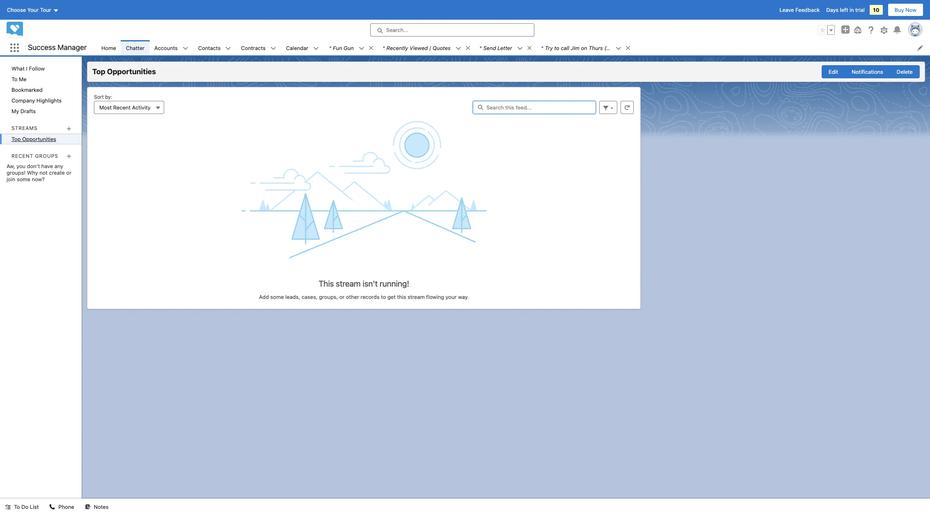 Task type: locate. For each thing, give the bounding box(es) containing it.
or left other
[[340, 294, 345, 301]]

choose your tour
[[7, 7, 51, 13]]

viewed
[[410, 45, 428, 51]]

recent right 'most'
[[113, 104, 131, 111]]

1 vertical spatial top opportunities
[[12, 136, 56, 142]]

text default image
[[368, 45, 374, 51], [465, 45, 471, 51], [527, 45, 533, 51], [183, 46, 188, 51], [226, 46, 231, 51], [271, 46, 276, 51], [313, 46, 319, 51], [359, 46, 365, 51], [456, 46, 462, 51], [517, 46, 523, 51], [85, 505, 91, 511]]

text default image inside contracts list item
[[271, 46, 276, 51]]

quotes
[[433, 45, 451, 51]]

this
[[319, 279, 334, 289]]

groups!
[[7, 170, 26, 176]]

group
[[818, 25, 835, 35], [822, 65, 920, 78]]

contracts link
[[236, 40, 271, 55]]

0 horizontal spatial some
[[17, 176, 30, 183]]

contracts
[[241, 45, 266, 51]]

opportunities up recent groups
[[22, 136, 56, 142]]

contacts link
[[193, 40, 226, 55]]

some right add
[[271, 294, 284, 301]]

this
[[397, 294, 406, 301]]

to right the try
[[555, 45, 560, 51]]

* left fun
[[329, 45, 332, 51]]

top opportunities down streams
[[12, 136, 56, 142]]

get
[[388, 294, 396, 301]]

1 horizontal spatial stream
[[408, 294, 425, 301]]

success manager
[[28, 43, 87, 52]]

top
[[92, 67, 105, 76], [12, 136, 21, 142]]

0 vertical spatial top opportunities
[[92, 67, 156, 76]]

1 horizontal spatial some
[[271, 294, 284, 301]]

days
[[827, 7, 839, 13]]

to left do
[[14, 504, 20, 511]]

1 vertical spatial or
[[340, 294, 345, 301]]

to inside what i follow to me bookmarked company highlights my drafts
[[12, 76, 17, 83]]

tour
[[40, 7, 51, 13]]

text default image
[[626, 45, 631, 51], [616, 46, 622, 51], [5, 505, 11, 511], [49, 505, 55, 511]]

thurs
[[589, 45, 603, 51]]

recent groups
[[12, 153, 58, 159]]

2 * from the left
[[383, 45, 385, 51]]

choose your tour button
[[7, 3, 59, 16]]

don't
[[27, 163, 40, 170]]

0 vertical spatial stream
[[336, 279, 361, 289]]

0 horizontal spatial top opportunities
[[12, 136, 56, 142]]

or right the create at the left of the page
[[66, 170, 71, 176]]

aw,
[[7, 163, 15, 170]]

0 vertical spatial top
[[92, 67, 105, 76]]

running!
[[380, 279, 409, 289]]

top opportunities
[[92, 67, 156, 76], [12, 136, 56, 142]]

0 vertical spatial recent
[[113, 104, 131, 111]]

edit
[[829, 69, 839, 75]]

1 vertical spatial recent
[[12, 153, 33, 159]]

3 * from the left
[[480, 45, 482, 51]]

0 vertical spatial or
[[66, 170, 71, 176]]

to do list button
[[0, 499, 44, 516]]

some
[[17, 176, 30, 183], [271, 294, 284, 301]]

0 vertical spatial to
[[555, 45, 560, 51]]

1 vertical spatial to
[[381, 294, 386, 301]]

(sample)
[[605, 45, 627, 51]]

0 vertical spatial to
[[12, 76, 17, 83]]

to inside button
[[14, 504, 20, 511]]

recently
[[387, 45, 408, 51]]

1 vertical spatial some
[[271, 294, 284, 301]]

join
[[7, 176, 15, 183]]

to inside the this stream isn't running! "status"
[[381, 294, 386, 301]]

calendar
[[286, 45, 309, 51]]

Sort by: button
[[94, 101, 164, 114]]

0 horizontal spatial or
[[66, 170, 71, 176]]

leave
[[780, 7, 795, 13]]

stream right this
[[408, 294, 425, 301]]

1 vertical spatial to
[[14, 504, 20, 511]]

stream up other
[[336, 279, 361, 289]]

* for * send letter
[[480, 45, 482, 51]]

calendar link
[[281, 40, 313, 55]]

what i follow to me bookmarked company highlights my drafts
[[12, 65, 62, 115]]

*
[[329, 45, 332, 51], [383, 45, 385, 51], [480, 45, 482, 51], [541, 45, 544, 51]]

some right "join"
[[17, 176, 30, 183]]

some inside the this stream isn't running! "status"
[[271, 294, 284, 301]]

leads,
[[286, 294, 300, 301]]

drafts
[[20, 108, 36, 115]]

sort by: most recent activity
[[94, 94, 151, 111]]

* left the try
[[541, 45, 544, 51]]

0 vertical spatial some
[[17, 176, 30, 183]]

|
[[430, 45, 431, 51]]

fun
[[333, 45, 342, 51]]

top opportunities down chatter
[[92, 67, 156, 76]]

1 horizontal spatial top
[[92, 67, 105, 76]]

this stream isn't running! status
[[91, 259, 638, 301]]

4 * from the left
[[541, 45, 544, 51]]

feedback
[[796, 7, 820, 13]]

1 horizontal spatial recent
[[113, 104, 131, 111]]

* left send
[[480, 45, 482, 51]]

activity
[[132, 104, 151, 111]]

leave feedback link
[[780, 7, 820, 13]]

buy
[[895, 7, 905, 13]]

phone
[[58, 504, 74, 511]]

other
[[346, 294, 359, 301]]

to left "me"
[[12, 76, 17, 83]]

* recently viewed | quotes
[[383, 45, 451, 51]]

1 horizontal spatial to
[[555, 45, 560, 51]]

recent up you
[[12, 153, 33, 159]]

1 list item from the left
[[324, 40, 378, 55]]

text default image inside calendar list item
[[313, 46, 319, 51]]

by:
[[105, 94, 112, 100]]

list
[[30, 504, 39, 511]]

manager
[[58, 43, 87, 52]]

* fun gun
[[329, 45, 354, 51]]

0 horizontal spatial stream
[[336, 279, 361, 289]]

Search this feed... search field
[[473, 101, 597, 114]]

0 horizontal spatial recent
[[12, 153, 33, 159]]

to left the get
[[381, 294, 386, 301]]

groups,
[[319, 294, 338, 301]]

* for * recently viewed | quotes
[[383, 45, 385, 51]]

this stream isn't running!
[[319, 279, 409, 289]]

recent inside the sort by: most recent activity
[[113, 104, 131, 111]]

1 * from the left
[[329, 45, 332, 51]]

now?
[[32, 176, 45, 183]]

or
[[66, 170, 71, 176], [340, 294, 345, 301]]

success
[[28, 43, 56, 52]]

text default image inside accounts list item
[[183, 46, 188, 51]]

top up sort
[[92, 67, 105, 76]]

have
[[41, 163, 53, 170]]

to
[[12, 76, 17, 83], [14, 504, 20, 511]]

choose
[[7, 7, 26, 13]]

0 vertical spatial opportunities
[[107, 67, 156, 76]]

stream
[[336, 279, 361, 289], [408, 294, 425, 301]]

accounts list item
[[150, 40, 193, 55]]

search...
[[387, 27, 408, 33]]

contracts list item
[[236, 40, 281, 55]]

* for * try to call jim on thurs (sample)
[[541, 45, 544, 51]]

leave feedback
[[780, 7, 820, 13]]

create
[[49, 170, 65, 176]]

list
[[97, 40, 931, 55]]

top opportunities link
[[0, 134, 82, 144]]

list item
[[324, 40, 378, 55], [378, 40, 475, 55], [475, 40, 536, 55], [536, 40, 635, 55]]

* for * fun gun
[[329, 45, 332, 51]]

* left recently
[[383, 45, 385, 51]]

opportunities down chatter
[[107, 67, 156, 76]]

0 horizontal spatial to
[[381, 294, 386, 301]]

1 vertical spatial top
[[12, 136, 21, 142]]

1 horizontal spatial opportunities
[[107, 67, 156, 76]]

1 horizontal spatial or
[[340, 294, 345, 301]]

gun
[[344, 45, 354, 51]]

to do list
[[14, 504, 39, 511]]

top down streams link
[[12, 136, 21, 142]]

0 horizontal spatial opportunities
[[22, 136, 56, 142]]

1 vertical spatial group
[[822, 65, 920, 78]]



Task type: describe. For each thing, give the bounding box(es) containing it.
your
[[446, 294, 457, 301]]

accounts link
[[150, 40, 183, 55]]

you
[[17, 163, 25, 170]]

in
[[850, 7, 855, 13]]

chatter
[[126, 45, 145, 51]]

streams link
[[12, 125, 38, 132]]

text default image inside the "contacts" list item
[[226, 46, 231, 51]]

send
[[484, 45, 496, 51]]

contacts list item
[[193, 40, 236, 55]]

my drafts link
[[0, 106, 82, 117]]

delete
[[897, 69, 913, 75]]

bookmarked
[[12, 87, 43, 93]]

on
[[581, 45, 588, 51]]

list containing home
[[97, 40, 931, 55]]

now
[[906, 7, 917, 13]]

phone button
[[45, 499, 79, 516]]

add some leads, cases, groups, or other records to get this stream flowing your way.
[[259, 294, 469, 301]]

what i follow link
[[0, 63, 82, 74]]

chatter link
[[121, 40, 150, 55]]

bookmarked link
[[0, 85, 82, 95]]

what
[[12, 65, 25, 72]]

* send letter
[[480, 45, 513, 51]]

call
[[561, 45, 570, 51]]

3 list item from the left
[[475, 40, 536, 55]]

calendar list item
[[281, 40, 324, 55]]

highlights
[[36, 97, 62, 104]]

top opportunities inside top opportunities link
[[12, 136, 56, 142]]

0 vertical spatial group
[[818, 25, 835, 35]]

notifications button
[[845, 65, 891, 78]]

sort
[[94, 94, 104, 100]]

1 horizontal spatial top opportunities
[[92, 67, 156, 76]]

notifications
[[852, 69, 884, 75]]

why
[[27, 170, 38, 176]]

company highlights link
[[0, 95, 82, 106]]

text default image inside the to do list button
[[5, 505, 11, 511]]

follow
[[29, 65, 45, 72]]

or inside why not create or join some now?
[[66, 170, 71, 176]]

buy now
[[895, 7, 917, 13]]

way.
[[458, 294, 469, 301]]

notes button
[[80, 499, 114, 516]]

days left in trial
[[827, 7, 865, 13]]

streams
[[12, 125, 38, 132]]

4 list item from the left
[[536, 40, 635, 55]]

notes
[[94, 504, 109, 511]]

records
[[361, 294, 380, 301]]

text default image inside notes button
[[85, 505, 91, 511]]

some inside why not create or join some now?
[[17, 176, 30, 183]]

1 vertical spatial stream
[[408, 294, 425, 301]]

why not create or join some now?
[[7, 170, 71, 183]]

text default image inside phone button
[[49, 505, 55, 511]]

groups
[[35, 153, 58, 159]]

trial
[[856, 7, 865, 13]]

me
[[19, 76, 27, 83]]

edit button
[[822, 65, 846, 78]]

aw, you don't have any groups!
[[7, 163, 63, 176]]

home
[[101, 45, 116, 51]]

isn't
[[363, 279, 378, 289]]

left
[[841, 7, 849, 13]]

or inside the this stream isn't running! "status"
[[340, 294, 345, 301]]

letter
[[498, 45, 513, 51]]

recent groups link
[[12, 153, 58, 159]]

2 list item from the left
[[378, 40, 475, 55]]

contacts
[[198, 45, 221, 51]]

10
[[874, 7, 880, 13]]

not
[[40, 170, 48, 176]]

group containing edit
[[822, 65, 920, 78]]

accounts
[[155, 45, 178, 51]]

to me link
[[0, 74, 82, 85]]

do
[[21, 504, 28, 511]]

1 vertical spatial opportunities
[[22, 136, 56, 142]]

flowing
[[427, 294, 444, 301]]

company
[[12, 97, 35, 104]]

my
[[12, 108, 19, 115]]

home link
[[97, 40, 121, 55]]

cases,
[[302, 294, 318, 301]]

buy now button
[[888, 3, 924, 16]]

0 horizontal spatial top
[[12, 136, 21, 142]]

delete button
[[890, 65, 920, 78]]

any
[[55, 163, 63, 170]]

most
[[99, 104, 112, 111]]

add
[[259, 294, 269, 301]]

jim
[[571, 45, 580, 51]]

search... button
[[370, 23, 535, 37]]



Task type: vqa. For each thing, say whether or not it's contained in the screenshot.
the 10/6/2023
no



